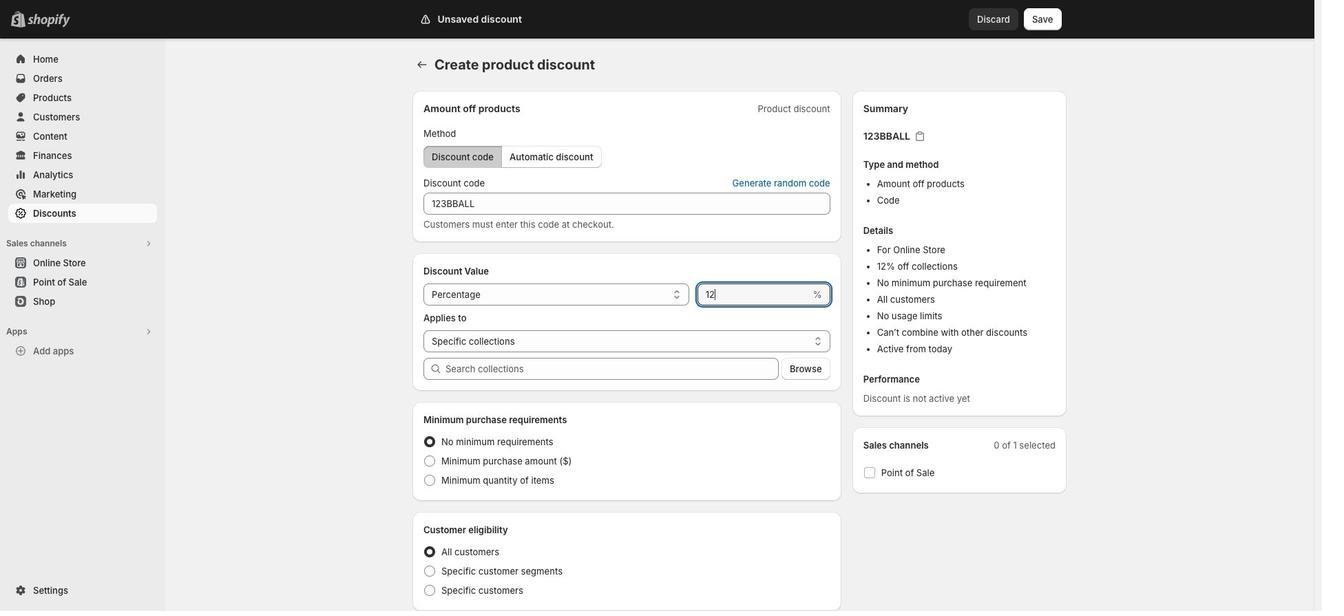 Task type: describe. For each thing, give the bounding box(es) containing it.
Search collections text field
[[446, 358, 779, 380]]



Task type: locate. For each thing, give the bounding box(es) containing it.
None text field
[[697, 284, 810, 306]]

shopify image
[[30, 14, 73, 28]]

None text field
[[423, 193, 830, 215]]



Task type: vqa. For each thing, say whether or not it's contained in the screenshot.
the about
no



